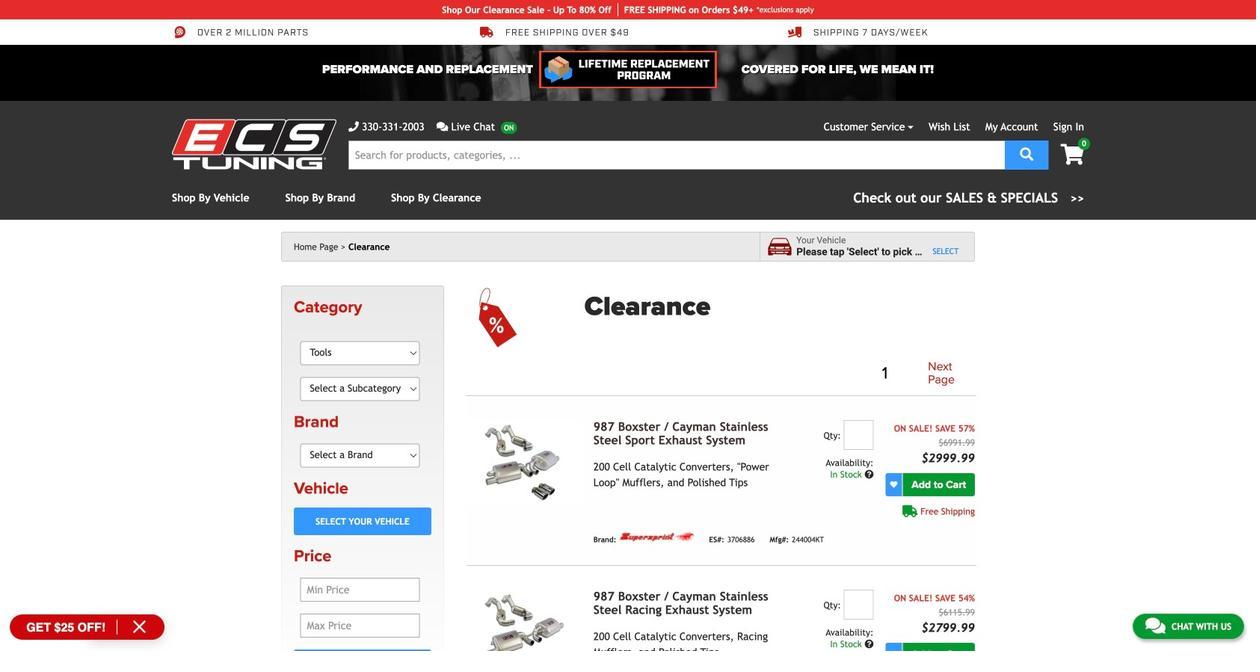 Task type: describe. For each thing, give the bounding box(es) containing it.
supersprint - corporate logo image
[[620, 533, 695, 543]]

Max Price number field
[[300, 614, 420, 638]]

shopping cart image
[[1061, 144, 1085, 165]]

es#3706886 - 244004kt - 987 boxster / cayman stainless steel sport exhaust system - 200 cell catalytic converters, "power loop" mufflers, and polished tips - supersprint - porsche image
[[468, 421, 582, 506]]

comments image
[[437, 122, 449, 132]]

2 question circle image from the top
[[865, 640, 874, 649]]

Min Price number field
[[300, 579, 420, 602]]

1 question circle image from the top
[[865, 470, 874, 479]]



Task type: locate. For each thing, give the bounding box(es) containing it.
add to wish list image
[[891, 482, 898, 489]]

paginated product list navigation navigation
[[585, 358, 976, 390]]

0 vertical spatial question circle image
[[865, 470, 874, 479]]

1 vertical spatial question circle image
[[865, 640, 874, 649]]

lifetime replacement program banner image
[[539, 51, 718, 88]]

ecs tuning image
[[172, 119, 337, 169]]

Search text field
[[349, 141, 1006, 170]]

None number field
[[844, 421, 874, 451], [844, 590, 874, 620], [844, 421, 874, 451], [844, 590, 874, 620]]

phone image
[[349, 122, 359, 132]]

es#3706938 - 243904kt - 987 boxster / cayman stainless steel racing exhaust system - 200 cell catalytic converters, racing mufflers, and polished tips - supersprint - porsche image
[[468, 590, 582, 652]]

question circle image
[[865, 470, 874, 479], [865, 640, 874, 649]]

search image
[[1021, 148, 1034, 161]]



Task type: vqa. For each thing, say whether or not it's contained in the screenshot.
first XK from the top of the page
no



